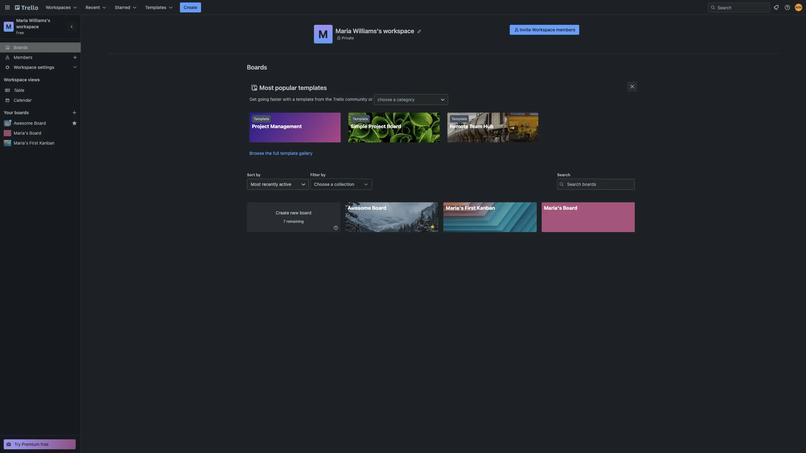 Task type: vqa. For each thing, say whether or not it's contained in the screenshot.
Invite
yes



Task type: describe. For each thing, give the bounding box(es) containing it.
simple
[[351, 124, 368, 129]]

maria williams (mariawilliams94) image
[[795, 4, 803, 11]]

7 remaining
[[284, 219, 304, 224]]

primary element
[[0, 0, 807, 15]]

workspaces
[[46, 5, 71, 10]]

by for filter by
[[321, 173, 326, 177]]

search
[[558, 173, 571, 177]]

click to unstar this board. it will be removed from your starred list. image
[[430, 224, 436, 230]]

0 vertical spatial first
[[29, 140, 38, 146]]

going
[[258, 96, 269, 102]]

team
[[470, 124, 483, 129]]

calendar link
[[14, 97, 77, 103]]

active
[[279, 182, 291, 187]]

workspace views
[[4, 77, 40, 82]]

0 vertical spatial maria's first kanban link
[[14, 140, 77, 146]]

starred button
[[111, 2, 140, 12]]

browse
[[250, 151, 264, 156]]

boards link
[[0, 43, 81, 52]]

m button
[[314, 25, 333, 43]]

1 horizontal spatial awesome board
[[348, 205, 387, 211]]

members
[[556, 27, 576, 32]]

browse the full template gallery link
[[250, 151, 313, 156]]

members
[[14, 55, 32, 60]]

sm image
[[333, 225, 339, 231]]

starred icon image
[[72, 121, 77, 126]]

management
[[271, 124, 302, 129]]

collection
[[334, 182, 355, 187]]

template for project
[[254, 117, 269, 121]]

workspace navigation collapse icon image
[[68, 22, 76, 31]]

Search field
[[716, 3, 770, 12]]

1 vertical spatial template
[[280, 151, 298, 156]]

community
[[345, 96, 368, 102]]

remote
[[450, 124, 469, 129]]

maria williams's workspace free
[[16, 18, 51, 35]]

gallery
[[299, 151, 313, 156]]

recently
[[262, 182, 278, 187]]

new
[[290, 210, 299, 215]]

template project management
[[252, 117, 302, 129]]

by for sort by
[[256, 173, 261, 177]]

0 horizontal spatial maria's first kanban
[[14, 140, 54, 146]]

choose
[[378, 97, 392, 102]]

recent
[[86, 5, 100, 10]]

full
[[273, 151, 279, 156]]

0 vertical spatial maria's board
[[14, 130, 41, 136]]

or
[[369, 96, 373, 102]]

williams's for maria williams's workspace
[[353, 27, 382, 34]]

0 horizontal spatial a
[[293, 96, 295, 102]]

private
[[342, 36, 354, 40]]

1 vertical spatial the
[[266, 151, 272, 156]]

choose a category
[[378, 97, 415, 102]]

get
[[250, 96, 257, 102]]

create for create new board
[[276, 210, 289, 215]]

table
[[14, 88, 24, 93]]

board inside the template simple project board
[[387, 124, 401, 129]]

boards inside 'boards' link
[[14, 45, 28, 50]]

template remote team hub
[[450, 117, 494, 129]]

table link
[[14, 87, 77, 93]]

m link
[[4, 22, 14, 32]]

workspace inside button
[[532, 27, 555, 32]]

1 vertical spatial maria's first kanban link
[[444, 202, 537, 232]]

7
[[284, 219, 286, 224]]

sm image
[[514, 27, 520, 33]]

free
[[41, 442, 49, 447]]

workspaces button
[[42, 2, 81, 12]]

your boards
[[4, 110, 29, 115]]

recent button
[[82, 2, 110, 12]]

faster
[[270, 96, 282, 102]]

template simple project board
[[351, 117, 401, 129]]

workspace settings button
[[0, 62, 81, 72]]

0 vertical spatial awesome board link
[[14, 120, 70, 126]]

with
[[283, 96, 292, 102]]

premium
[[22, 442, 39, 447]]

templates button
[[141, 2, 176, 12]]

boards
[[14, 110, 29, 115]]

hub
[[484, 124, 494, 129]]

maria williams's workspace
[[336, 27, 414, 34]]

0 horizontal spatial awesome board
[[14, 120, 46, 126]]

1 vertical spatial awesome
[[348, 205, 371, 211]]

search image
[[711, 5, 716, 10]]

your boards with 3 items element
[[4, 109, 63, 116]]

maria for maria williams's workspace free
[[16, 18, 28, 23]]

category
[[397, 97, 415, 102]]

free
[[16, 30, 24, 35]]

workspace for views
[[4, 77, 27, 82]]



Task type: locate. For each thing, give the bounding box(es) containing it.
invite
[[520, 27, 531, 32]]

by
[[256, 173, 261, 177], [321, 173, 326, 177]]

choose a collection button
[[310, 179, 373, 190]]

template down templates
[[296, 96, 314, 102]]

m for m link
[[6, 23, 11, 30]]

1 horizontal spatial by
[[321, 173, 326, 177]]

1 horizontal spatial project
[[369, 124, 386, 129]]

project
[[252, 124, 269, 129], [369, 124, 386, 129]]

0 horizontal spatial m
[[6, 23, 11, 30]]

your
[[4, 110, 13, 115]]

maria's first kanban link
[[14, 140, 77, 146], [444, 202, 537, 232]]

workspace
[[16, 24, 39, 29], [383, 27, 414, 34]]

0 horizontal spatial first
[[29, 140, 38, 146]]

starred
[[115, 5, 130, 10]]

1 horizontal spatial boards
[[247, 64, 267, 71]]

maria's first kanban
[[14, 140, 54, 146], [446, 205, 495, 211]]

1 horizontal spatial m
[[319, 28, 328, 40]]

0 horizontal spatial maria's board link
[[14, 130, 77, 136]]

0 vertical spatial williams's
[[29, 18, 50, 23]]

maria for maria williams's workspace
[[336, 27, 352, 34]]

workspace
[[532, 27, 555, 32], [14, 65, 37, 70], [4, 77, 27, 82]]

template up simple
[[353, 117, 368, 121]]

1 horizontal spatial maria's first kanban
[[446, 205, 495, 211]]

1 horizontal spatial workspace
[[383, 27, 414, 34]]

0 horizontal spatial maria's first kanban link
[[14, 140, 77, 146]]

template right full
[[280, 151, 298, 156]]

2 template from the left
[[353, 117, 368, 121]]

most for most popular templates
[[260, 84, 274, 91]]

maria williams's workspace link
[[16, 18, 51, 29]]

m for m button
[[319, 28, 328, 40]]

m inside button
[[319, 28, 328, 40]]

m left private
[[319, 28, 328, 40]]

1 horizontal spatial williams's
[[353, 27, 382, 34]]

1 template from the left
[[254, 117, 269, 121]]

the
[[326, 96, 332, 102], [266, 151, 272, 156]]

1 vertical spatial maria
[[336, 27, 352, 34]]

a for choose a collection
[[331, 182, 333, 187]]

1 project from the left
[[252, 124, 269, 129]]

calendar
[[14, 97, 32, 103]]

choose a collection
[[314, 182, 355, 187]]

2 project from the left
[[369, 124, 386, 129]]

0 vertical spatial awesome board
[[14, 120, 46, 126]]

workspace up table
[[4, 77, 27, 82]]

0 horizontal spatial awesome
[[14, 120, 33, 126]]

1 vertical spatial awesome board link
[[345, 202, 439, 232]]

remaining
[[287, 219, 304, 224]]

awesome board
[[14, 120, 46, 126], [348, 205, 387, 211]]

1 vertical spatial workspace
[[14, 65, 37, 70]]

choose
[[314, 182, 330, 187]]

0 notifications image
[[773, 4, 781, 11]]

settings
[[38, 65, 54, 70]]

0 horizontal spatial workspace
[[16, 24, 39, 29]]

0 vertical spatial maria
[[16, 18, 28, 23]]

template
[[254, 117, 269, 121], [353, 117, 368, 121], [452, 117, 467, 121]]

1 vertical spatial kanban
[[477, 205, 495, 211]]

workspace inside "dropdown button"
[[14, 65, 37, 70]]

maria up free
[[16, 18, 28, 23]]

template inside template remote team hub
[[452, 117, 467, 121]]

create button
[[180, 2, 201, 12]]

0 horizontal spatial the
[[266, 151, 272, 156]]

maria's
[[14, 130, 28, 136], [14, 140, 28, 146], [446, 205, 464, 211], [544, 205, 562, 211]]

2 horizontal spatial a
[[394, 97, 396, 102]]

0 vertical spatial boards
[[14, 45, 28, 50]]

maria's board link
[[14, 130, 77, 136], [542, 202, 635, 232]]

1 horizontal spatial template
[[353, 117, 368, 121]]

template
[[296, 96, 314, 102], [280, 151, 298, 156]]

workspace up free
[[16, 24, 39, 29]]

try
[[14, 442, 21, 447]]

awesome board link
[[14, 120, 70, 126], [345, 202, 439, 232]]

template inside the template simple project board
[[353, 117, 368, 121]]

kanban
[[39, 140, 54, 146], [477, 205, 495, 211]]

1 horizontal spatial the
[[326, 96, 332, 102]]

0 vertical spatial the
[[326, 96, 332, 102]]

open information menu image
[[785, 4, 791, 11]]

create for create
[[184, 5, 198, 10]]

workspace inside maria williams's workspace free
[[16, 24, 39, 29]]

1 vertical spatial williams's
[[353, 27, 382, 34]]

most recently active
[[251, 182, 291, 187]]

0 horizontal spatial create
[[184, 5, 198, 10]]

try premium free button
[[4, 440, 76, 450]]

project inside the template simple project board
[[369, 124, 386, 129]]

1 horizontal spatial first
[[465, 205, 476, 211]]

2 horizontal spatial template
[[452, 117, 467, 121]]

1 horizontal spatial awesome board link
[[345, 202, 439, 232]]

1 vertical spatial maria's board
[[544, 205, 578, 211]]

most down sort by
[[251, 182, 261, 187]]

0 vertical spatial template
[[296, 96, 314, 102]]

workspace down members
[[14, 65, 37, 70]]

2 vertical spatial workspace
[[4, 77, 27, 82]]

the right from
[[326, 96, 332, 102]]

0 horizontal spatial awesome board link
[[14, 120, 70, 126]]

williams's
[[29, 18, 50, 23], [353, 27, 382, 34]]

0 horizontal spatial maria's board
[[14, 130, 41, 136]]

maria
[[16, 18, 28, 23], [336, 27, 352, 34]]

filter
[[310, 173, 320, 177]]

1 by from the left
[[256, 173, 261, 177]]

try premium free
[[14, 442, 49, 447]]

workspace right invite
[[532, 27, 555, 32]]

a for choose a category
[[394, 97, 396, 102]]

1 horizontal spatial awesome
[[348, 205, 371, 211]]

workspace down primary element
[[383, 27, 414, 34]]

williams's inside maria williams's workspace free
[[29, 18, 50, 23]]

0 vertical spatial awesome
[[14, 120, 33, 126]]

get going faster with a template from the trello community or
[[250, 96, 374, 102]]

the left full
[[266, 151, 272, 156]]

create new board
[[276, 210, 312, 215]]

a
[[293, 96, 295, 102], [394, 97, 396, 102], [331, 182, 333, 187]]

project right simple
[[369, 124, 386, 129]]

2 by from the left
[[321, 173, 326, 177]]

back to home image
[[15, 2, 38, 12]]

1 vertical spatial most
[[251, 182, 261, 187]]

sort
[[247, 173, 255, 177]]

0 horizontal spatial kanban
[[39, 140, 54, 146]]

0 vertical spatial workspace
[[532, 27, 555, 32]]

m
[[6, 23, 11, 30], [319, 28, 328, 40]]

by right sort at the top of page
[[256, 173, 261, 177]]

m left maria williams's workspace free
[[6, 23, 11, 30]]

create
[[184, 5, 198, 10], [276, 210, 289, 215]]

0 vertical spatial kanban
[[39, 140, 54, 146]]

templates
[[145, 5, 166, 10]]

1 vertical spatial maria's first kanban
[[446, 205, 495, 211]]

0 horizontal spatial maria
[[16, 18, 28, 23]]

Search text field
[[558, 179, 635, 190]]

maria up private
[[336, 27, 352, 34]]

most popular templates
[[260, 84, 327, 91]]

template inside template project management
[[254, 117, 269, 121]]

most for most recently active
[[251, 182, 261, 187]]

0 vertical spatial most
[[260, 84, 274, 91]]

0 horizontal spatial by
[[256, 173, 261, 177]]

williams's up private
[[353, 27, 382, 34]]

0 vertical spatial maria's first kanban
[[14, 140, 54, 146]]

0 horizontal spatial boards
[[14, 45, 28, 50]]

awesome down collection
[[348, 205, 371, 211]]

0 horizontal spatial williams's
[[29, 18, 50, 23]]

template for remote
[[452, 117, 467, 121]]

first
[[29, 140, 38, 146], [465, 205, 476, 211]]

workspace for maria williams's workspace
[[383, 27, 414, 34]]

0 vertical spatial create
[[184, 5, 198, 10]]

0 horizontal spatial project
[[252, 124, 269, 129]]

members link
[[0, 52, 81, 62]]

boards
[[14, 45, 28, 50], [247, 64, 267, 71]]

views
[[28, 77, 40, 82]]

filter by
[[310, 173, 326, 177]]

1 vertical spatial boards
[[247, 64, 267, 71]]

workspace for settings
[[14, 65, 37, 70]]

project inside template project management
[[252, 124, 269, 129]]

1 horizontal spatial maria
[[336, 27, 352, 34]]

workspace settings
[[14, 65, 54, 70]]

most up going
[[260, 84, 274, 91]]

awesome down boards at left
[[14, 120, 33, 126]]

1 horizontal spatial maria's first kanban link
[[444, 202, 537, 232]]

board
[[300, 210, 312, 215]]

maria's board
[[14, 130, 41, 136], [544, 205, 578, 211]]

from
[[315, 96, 324, 102]]

add board image
[[72, 110, 77, 115]]

workspace for maria williams's workspace free
[[16, 24, 39, 29]]

browse the full template gallery
[[250, 151, 313, 156]]

1 horizontal spatial kanban
[[477, 205, 495, 211]]

0 horizontal spatial template
[[254, 117, 269, 121]]

williams's for maria williams's workspace free
[[29, 18, 50, 23]]

most
[[260, 84, 274, 91], [251, 182, 261, 187]]

3 template from the left
[[452, 117, 467, 121]]

project left management
[[252, 124, 269, 129]]

1 horizontal spatial create
[[276, 210, 289, 215]]

1 vertical spatial first
[[465, 205, 476, 211]]

awesome
[[14, 120, 33, 126], [348, 205, 371, 211]]

1 horizontal spatial a
[[331, 182, 333, 187]]

1 horizontal spatial maria's board link
[[542, 202, 635, 232]]

0 vertical spatial maria's board link
[[14, 130, 77, 136]]

templates
[[299, 84, 327, 91]]

trello
[[333, 96, 344, 102]]

maria inside maria williams's workspace free
[[16, 18, 28, 23]]

williams's down back to home image in the left of the page
[[29, 18, 50, 23]]

invite workspace members
[[520, 27, 576, 32]]

template for simple
[[353, 117, 368, 121]]

template down going
[[254, 117, 269, 121]]

create inside "button"
[[184, 5, 198, 10]]

1 vertical spatial maria's board link
[[542, 202, 635, 232]]

sort by
[[247, 173, 261, 177]]

by right the 'filter'
[[321, 173, 326, 177]]

invite workspace members button
[[510, 25, 579, 35]]

1 horizontal spatial maria's board
[[544, 205, 578, 211]]

1 vertical spatial create
[[276, 210, 289, 215]]

a inside button
[[331, 182, 333, 187]]

1 vertical spatial awesome board
[[348, 205, 387, 211]]

template up remote
[[452, 117, 467, 121]]

popular
[[275, 84, 297, 91]]



